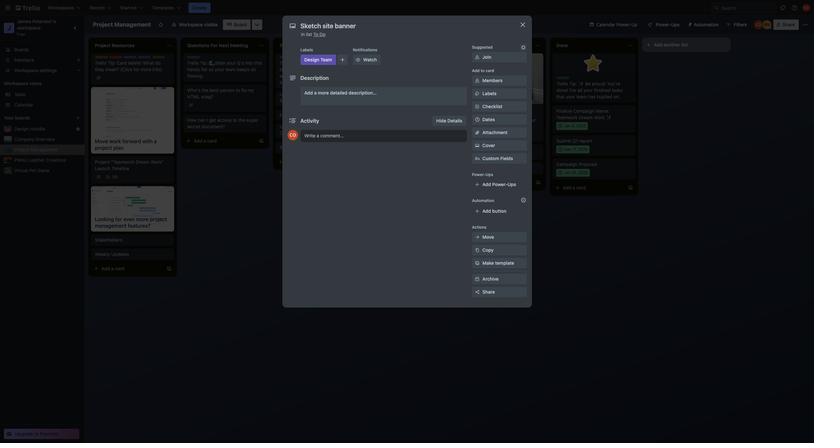 Task type: locate. For each thing, give the bounding box(es) containing it.
color: orange, title: "one more step" element up freelancer
[[464, 147, 477, 150]]

show menu image
[[803, 21, 809, 28]]

1 vertical spatial project
[[14, 147, 29, 153]]

1 vertical spatial create from template… image
[[628, 185, 633, 191]]

color: sky, title: "trello tip" element for trello tip: 💬for those in-between tasks that are almost done but also awaiting one last step.
[[372, 56, 389, 61]]

members link
[[0, 55, 85, 65], [472, 75, 527, 86]]

workspace inside workspace visible button
[[179, 22, 203, 27]]

tip: inside trello tip trello tip: 💬for those in-between tasks that are almost done but also awaiting one last step.
[[385, 60, 393, 66]]

tasks
[[280, 67, 291, 72], [372, 67, 383, 72], [612, 87, 623, 93]]

create from template… image
[[444, 129, 449, 135], [536, 180, 541, 185]]

sm image inside move link
[[474, 234, 481, 241]]

a down custom
[[481, 180, 483, 185]]

0 vertical spatial on
[[251, 67, 256, 72]]

team down all
[[577, 94, 587, 100]]

ups down the fields
[[508, 182, 516, 187]]

visible
[[204, 22, 218, 27]]

sm image inside watch button
[[355, 57, 362, 63]]

hide
[[437, 118, 447, 124]]

1 vertical spatial members link
[[472, 75, 527, 86]]

1 vertical spatial the
[[239, 117, 245, 123]]

tip for trello tip: 💬for those in-between tasks that are almost done but also awaiting one last step.
[[384, 56, 389, 61]]

those
[[408, 60, 420, 66], [502, 111, 513, 116]]

christina overa (christinaovera) image
[[754, 20, 763, 29]]

Search field
[[712, 3, 777, 13]]

that up here.
[[492, 117, 501, 123]]

your down redtape-
[[527, 117, 536, 123]]

are up one
[[394, 67, 401, 72]]

can left 'i'
[[198, 117, 205, 123]]

are inside trello tip trello tip: splash those redtape- heavy issues that are slowing your team down here.
[[502, 117, 509, 123]]

1 horizontal spatial power-ups
[[656, 22, 680, 27]]

dates button
[[472, 114, 527, 125]]

management inside the board name text field
[[114, 21, 151, 28]]

that inside trello tip trello tip: 💬for those in-between tasks that are almost done but also awaiting one last step.
[[384, 67, 393, 72]]

tip inside trello tip trello tip: this is where assigned tasks live so that your team can see who's working on what and when it's due.
[[291, 56, 297, 61]]

tip for trello tip: this is where assigned tasks live so that your team can see who's working on what and when it's due.
[[291, 56, 297, 61]]

design inside design team social media assets
[[372, 101, 385, 106]]

team for where
[[327, 67, 337, 72]]

tasks up awaiting
[[372, 67, 383, 72]]

1 horizontal spatial labels
[[483, 91, 497, 96]]

1 horizontal spatial calendar
[[597, 22, 616, 27]]

move link
[[472, 232, 527, 243]]

and
[[329, 73, 337, 79]]

is
[[312, 60, 315, 66]]

cover link
[[472, 140, 527, 151]]

jan inside jan 31, 2020 option
[[565, 170, 571, 175]]

Board name text field
[[90, 20, 154, 30]]

1 horizontal spatial ✨
[[606, 115, 612, 120]]

color: purple, title: "design team" element
[[301, 55, 336, 65], [124, 56, 148, 61], [280, 94, 304, 99], [372, 101, 396, 106]]

0 vertical spatial those
[[408, 60, 420, 66]]

1 vertical spatial 2020
[[579, 170, 588, 175]]

switch to… image
[[5, 5, 11, 11]]

0 vertical spatial dream
[[579, 115, 593, 120]]

add left button
[[483, 208, 491, 214]]

jan inside jan 9, 2020 "checkbox"
[[565, 124, 571, 128]]

list right customer
[[316, 130, 322, 136]]

archive link
[[472, 274, 527, 285]]

tip for trello tip: 🌊slide your q's into this handy list so your team keeps on flowing.
[[199, 56, 205, 61]]

1 vertical spatial on
[[311, 73, 316, 79]]

1 horizontal spatial create from template… image
[[259, 139, 264, 144]]

1 horizontal spatial ups
[[508, 182, 516, 187]]

1 vertical spatial ups
[[486, 172, 493, 177]]

sm image
[[685, 20, 694, 29], [474, 54, 481, 60], [474, 77, 481, 84], [474, 103, 481, 110], [474, 247, 481, 254], [474, 276, 481, 283]]

slowing
[[510, 117, 526, 123]]

design for design team sketch site banner
[[280, 94, 293, 99]]

add a card for trello tip: 🌊slide your q's into this handy list so your team keeps on flowing.
[[194, 138, 217, 144]]

sm image inside the copy link
[[474, 247, 481, 254]]

done!
[[557, 87, 569, 93]]

tip inside trello tip trello tip: splash those redtape- heavy issues that are slowing your team down here.
[[476, 107, 482, 112]]

media
[[386, 106, 399, 111]]

team inside design team social media assets
[[386, 101, 396, 106]]

trello tip: card labels! what do they mean? (click for more info)
[[95, 60, 162, 72]]

trello tip: splash those redtape- heavy issues that are slowing your team down here. link
[[464, 111, 540, 130]]

on left the what
[[311, 73, 316, 79]]

project inside 'project management' link
[[14, 147, 29, 153]]

project inside project "teamwork dream work" launch timeline
[[95, 159, 110, 165]]

design for design huddle
[[14, 126, 29, 132]]

0 vertical spatial members link
[[0, 55, 85, 65]]

1 horizontal spatial dream
[[579, 115, 593, 120]]

add a card button down weekly updates link
[[91, 264, 164, 274]]

tip: for trello tip: 🌊slide your q's into this handy list so your team keeps on flowing.
[[200, 60, 208, 66]]

color: yellow, title: "copy request" element
[[95, 56, 108, 59]]

share button
[[774, 20, 799, 30], [472, 287, 527, 298]]

this
[[255, 60, 262, 66]]

sm image down actions
[[474, 234, 481, 241]]

sm image inside cover link
[[474, 142, 481, 149]]

detailed
[[330, 90, 348, 96]]

Dec 17, 2019 checkbox
[[557, 146, 590, 153]]

dec
[[565, 147, 572, 152]]

tip: left 💬for
[[385, 60, 393, 66]]

table link
[[14, 91, 81, 98]]

1 horizontal spatial color: orange, title: "one more step" element
[[464, 147, 477, 150]]

sm image inside automation button
[[685, 20, 694, 29]]

0 horizontal spatial create from template… image
[[444, 129, 449, 135]]

2020
[[577, 124, 586, 128], [579, 170, 588, 175]]

those for almost
[[408, 60, 420, 66]]

automation down the search image
[[694, 22, 719, 27]]

0 horizontal spatial calendar
[[14, 102, 33, 108]]

dream left work
[[579, 115, 593, 120]]

team down heavy
[[464, 124, 475, 129]]

sm image inside labels link
[[474, 90, 481, 97]]

sm image up heavy
[[474, 103, 481, 110]]

0 vertical spatial more
[[141, 67, 151, 72]]

add button
[[483, 208, 507, 214]]

a down document?
[[204, 138, 206, 144]]

1 vertical spatial can
[[198, 117, 205, 123]]

2 horizontal spatial create from template… image
[[628, 185, 633, 191]]

trello tip halp
[[138, 56, 161, 61]]

boards
[[15, 115, 30, 121]]

share button down archive link
[[472, 287, 527, 298]]

1 horizontal spatial create from template… image
[[536, 180, 541, 185]]

that down done!
[[557, 94, 565, 100]]

secret
[[187, 124, 200, 129]]

0 horizontal spatial members
[[14, 57, 34, 63]]

tip: inside trello tip trello tip: this is where assigned tasks live so that your team can see who's working on what and when it's due.
[[292, 60, 300, 66]]

free
[[17, 32, 25, 37]]

on down into
[[251, 67, 256, 72]]

0 horizontal spatial on
[[251, 67, 256, 72]]

2019
[[579, 147, 588, 152]]

members down "boards"
[[14, 57, 34, 63]]

workspace up table
[[4, 81, 28, 86]]

1 vertical spatial sketch
[[280, 145, 294, 150]]

sm image left join
[[474, 54, 481, 60]]

tasks inside trello tip trello tip: 💬for those in-between tasks that are almost done but also awaiting one last step.
[[372, 67, 383, 72]]

2020 right 31,
[[579, 170, 588, 175]]

team inside trello tip trello tip: splash those redtape- heavy issues that are slowing your team down here.
[[464, 124, 475, 129]]

sm image for labels
[[474, 90, 481, 97]]

project inside the board name text field
[[93, 21, 113, 28]]

0 vertical spatial create from template… image
[[259, 139, 264, 144]]

0 horizontal spatial share button
[[472, 287, 527, 298]]

add a card down media
[[379, 129, 402, 135]]

list right another
[[682, 42, 688, 47]]

color: sky, title: "trello tip" element for trello tip: this is where assigned tasks live so that your team can see who's working on what and when it's due.
[[280, 56, 297, 61]]

launch
[[95, 166, 110, 171]]

checklist link
[[472, 101, 527, 112]]

tip: for trello tip: 💬for those in-between tasks that are almost done but also awaiting one last step.
[[385, 60, 393, 66]]

0 vertical spatial share
[[783, 22, 795, 27]]

tasks up who's
[[280, 67, 291, 72]]

so up working
[[300, 67, 305, 72]]

1 vertical spatial management
[[30, 147, 58, 153]]

sm image left archive
[[474, 276, 481, 283]]

team left banner
[[294, 94, 304, 99]]

add a card for trello tip: card labels! what do they mean? (click for more info)
[[101, 266, 125, 271]]

sm image down add to card
[[474, 77, 481, 84]]

sm image up freelancer
[[474, 142, 481, 149]]

✨ inside finalize campaign name: teamwork dream work ✨
[[606, 115, 612, 120]]

submit q1 report
[[557, 138, 592, 144]]

1 horizontal spatial more
[[318, 90, 329, 96]]

0 horizontal spatial labels
[[301, 47, 313, 52]]

automation up "add button"
[[472, 198, 494, 203]]

the left "teamy
[[295, 145, 302, 150]]

0 vertical spatial labels
[[301, 47, 313, 52]]

0 horizontal spatial color: orange, title: "one more step" element
[[280, 126, 293, 129]]

sm image for archive
[[474, 276, 481, 283]]

are left slowing
[[502, 117, 509, 123]]

1 vertical spatial more
[[318, 90, 329, 96]]

list right handy
[[201, 67, 208, 72]]

add a card button down document?
[[183, 136, 256, 146]]

sm image left "copy"
[[474, 247, 481, 254]]

the inside how can i get access to the super secret document?
[[239, 117, 245, 123]]

2020 inside "checkbox"
[[577, 124, 586, 128]]

0 horizontal spatial power-ups
[[472, 172, 493, 177]]

those up slowing
[[502, 111, 513, 116]]

power-ups up add another list
[[656, 22, 680, 27]]

0 vertical spatial 2020
[[577, 124, 586, 128]]

j
[[7, 24, 11, 32]]

workspace for workspace views
[[4, 81, 28, 86]]

team left keeps
[[225, 67, 236, 72]]

the for who's
[[202, 87, 209, 93]]

0 horizontal spatial are
[[394, 67, 401, 72]]

notifications
[[353, 47, 378, 52]]

team inside 'trello tip trello tip: ✨ be proud! you're done! for all your finished tasks that your team has hustled on.'
[[577, 94, 587, 100]]

management down overview
[[30, 147, 58, 153]]

0 vertical spatial are
[[394, 67, 401, 72]]

2 horizontal spatial ups
[[672, 22, 680, 27]]

color: orange, title: "one more step" element for curate
[[280, 126, 293, 129]]

tip: inside 'trello tip trello tip: ✨ be proud! you're done! for all your finished tasks that your team has hustled on.'
[[569, 81, 577, 87]]

card down updates
[[115, 266, 125, 271]]

None text field
[[297, 20, 512, 32]]

snag?
[[201, 94, 214, 100]]

tip: for trello tip: ✨ be proud! you're done! for all your finished tasks that your team has hustled on.
[[569, 81, 577, 87]]

✨ up all
[[579, 81, 584, 87]]

0 horizontal spatial those
[[408, 60, 420, 66]]

add a card button for trello tip: card labels! what do they mean? (click for more info)
[[91, 264, 164, 274]]

0 vertical spatial power-ups
[[656, 22, 680, 27]]

ups up another
[[672, 22, 680, 27]]

that inside trello tip trello tip: this is where assigned tasks live so that your team can see who's working on what and when it's due.
[[306, 67, 315, 72]]

tip: up live
[[292, 60, 300, 66]]

1 horizontal spatial are
[[502, 117, 509, 123]]

that inside trello tip trello tip: splash those redtape- heavy issues that are slowing your team down here.
[[492, 117, 501, 123]]

0 notifications image
[[779, 4, 787, 12]]

1 horizontal spatial on
[[311, 73, 316, 79]]

where
[[316, 60, 329, 66]]

access
[[217, 117, 232, 123]]

design inside design team sketch site banner
[[280, 94, 293, 99]]

sm image up "add another list" button
[[685, 20, 694, 29]]

0 horizontal spatial create from template… image
[[167, 266, 172, 271]]

trello tip: this is where assigned tasks live so that your team can see who's working on what and when it's due. link
[[280, 60, 355, 86]]

description…
[[349, 90, 377, 96]]

0 vertical spatial jan
[[565, 124, 571, 128]]

0 horizontal spatial automation
[[472, 198, 494, 203]]

2 jan from the top
[[565, 170, 571, 175]]

your down for
[[566, 94, 576, 100]]

color: orange, title: "one more step" element up curate
[[280, 126, 293, 129]]

2020 right 9,
[[577, 124, 586, 128]]

0 vertical spatial project management
[[93, 21, 151, 28]]

last
[[400, 73, 407, 79]]

0 vertical spatial ups
[[672, 22, 680, 27]]

0 horizontal spatial tasks
[[280, 67, 291, 72]]

almost
[[402, 67, 416, 72]]

trello tip trello tip: 🌊slide your q's into this handy list so your team keeps on flowing.
[[187, 56, 262, 79]]

your boards
[[4, 115, 30, 121]]

team inside trello tip trello tip: 🌊slide your q's into this handy list so your team keeps on flowing.
[[225, 67, 236, 72]]

font
[[340, 145, 349, 150]]

the inside who's the best person to fix my html snag?
[[202, 87, 209, 93]]

1 vertical spatial create from template… image
[[536, 180, 541, 185]]

company overview
[[14, 137, 55, 142]]

curate customer list link
[[280, 130, 355, 137]]

2 horizontal spatial the
[[295, 145, 302, 150]]

1 so from the left
[[209, 67, 214, 72]]

ups up add power-ups
[[486, 172, 493, 177]]

tip: up issues at the top of page
[[477, 111, 485, 116]]

christina overa (christinaovera) image right open information menu image
[[803, 4, 811, 12]]

game
[[37, 168, 50, 173]]

sketch left the site on the left top of page
[[280, 98, 294, 103]]

tip: up handy
[[200, 60, 208, 66]]

1 horizontal spatial the
[[239, 117, 245, 123]]

power-ups inside button
[[656, 22, 680, 27]]

sm image inside archive link
[[474, 276, 481, 283]]

up
[[632, 22, 638, 27]]

trello tip trello tip: splash those redtape- heavy issues that are slowing your team down here.
[[464, 107, 536, 129]]

those inside trello tip trello tip: 💬for those in-between tasks that are almost done but also awaiting one last step.
[[408, 60, 420, 66]]

0 horizontal spatial ✨
[[579, 81, 584, 87]]

tip: up mean?
[[108, 60, 116, 66]]

priority
[[109, 56, 123, 61]]

add down secret
[[194, 138, 202, 144]]

one
[[391, 73, 398, 79]]

add a card button for trello tip: 🌊slide your q's into this handy list so your team keeps on flowing.
[[183, 136, 256, 146]]

curate
[[280, 130, 294, 136]]

tip: inside trello tip trello tip: splash those redtape- heavy issues that are slowing your team down here.
[[477, 111, 485, 116]]

project for project "teamwork dream work" launch timeline link
[[95, 159, 110, 165]]

0 vertical spatial can
[[338, 67, 346, 72]]

tip inside 'trello tip trello tip: ✨ be proud! you're done! for all your finished tasks that your team has hustled on.'
[[568, 77, 574, 82]]

tasks for live
[[280, 67, 291, 72]]

1 horizontal spatial automation
[[694, 22, 719, 27]]

add a card down document?
[[194, 138, 217, 144]]

tip inside trello tip trello tip: 🌊slide your q's into this handy list so your team keeps on flowing.
[[199, 56, 205, 61]]

1 vertical spatial dream
[[136, 159, 150, 165]]

team for design team sketch site banner
[[294, 94, 304, 99]]

sm image for copy
[[474, 247, 481, 254]]

color: red, title: "priority" element
[[109, 56, 123, 61]]

0 vertical spatial workspace
[[179, 22, 203, 27]]

2020 inside option
[[579, 170, 588, 175]]

tip: up for
[[569, 81, 577, 87]]

priority design team
[[109, 56, 148, 61]]

tasks up 'on.' on the right of page
[[612, 87, 623, 93]]

to right access
[[233, 117, 237, 123]]

2 so from the left
[[300, 67, 305, 72]]

workspace down create button
[[179, 22, 203, 27]]

sm image for automation
[[685, 20, 694, 29]]

dream left work" at the top left of page
[[136, 159, 150, 165]]

0 horizontal spatial so
[[209, 67, 214, 72]]

team inside trello tip trello tip: this is where assigned tasks live so that your team can see who's working on what and when it's due.
[[327, 67, 337, 72]]

automation inside automation button
[[694, 22, 719, 27]]

to down join
[[481, 68, 485, 73]]

2020 for campaign
[[577, 124, 586, 128]]

tip for trello tip: ✨ be proud! you're done! for all your finished tasks that your team has hustled on.
[[568, 77, 574, 82]]

0 horizontal spatial christina overa (christinaovera) image
[[288, 130, 298, 140]]

1 vertical spatial color: orange, title: "one more step" element
[[464, 147, 477, 150]]

0 vertical spatial sketch
[[280, 98, 294, 103]]

0 vertical spatial the
[[202, 87, 209, 93]]

members link down "boards"
[[0, 55, 85, 65]]

sketch down curate
[[280, 145, 294, 150]]

that down is
[[306, 67, 315, 72]]

that up one
[[384, 67, 393, 72]]

in list to do
[[301, 32, 326, 37]]

team for design team social media assets
[[386, 101, 396, 106]]

boards
[[14, 47, 29, 52]]

1 vertical spatial those
[[502, 111, 513, 116]]

sketch the "teamy dreamy" font
[[280, 145, 349, 150]]

sm image inside checklist link
[[474, 103, 481, 110]]

management left "star or unstar board" icon
[[114, 21, 151, 28]]

members down add to card
[[483, 78, 503, 83]]

card down the jan 31, 2020
[[577, 185, 586, 191]]

1 vertical spatial members
[[483, 78, 503, 83]]

campaign up jan 31, 2020 option
[[557, 162, 578, 167]]

1 vertical spatial calendar
[[14, 102, 33, 108]]

Write a comment text field
[[301, 130, 467, 142]]

2 horizontal spatial tasks
[[612, 87, 623, 93]]

a up "sketch site banner" link
[[314, 90, 317, 96]]

sm image inside join "link"
[[474, 54, 481, 60]]

1 horizontal spatial so
[[300, 67, 305, 72]]

1 horizontal spatial can
[[338, 67, 346, 72]]

work"
[[151, 159, 164, 165]]

design huddle link
[[14, 126, 73, 132]]

0 vertical spatial calendar
[[597, 22, 616, 27]]

ben nelson (bennelson96) image
[[763, 20, 772, 29]]

star or unstar board image
[[158, 22, 163, 27]]

jan left 9,
[[565, 124, 571, 128]]

automation button
[[685, 20, 723, 30]]

2 vertical spatial the
[[295, 145, 302, 150]]

labels
[[301, 47, 313, 52], [483, 91, 497, 96]]

0 vertical spatial share button
[[774, 20, 799, 30]]

sm image for suggested
[[520, 44, 527, 51]]

share down archive
[[483, 289, 495, 295]]

so inside trello tip trello tip: this is where assigned tasks live so that your team can see who's working on what and when it's due.
[[300, 67, 305, 72]]

sm image inside the make template link
[[474, 260, 481, 267]]

color: sky, title: "trello tip" element
[[138, 56, 155, 61], [187, 56, 205, 61], [280, 56, 297, 61], [372, 56, 389, 61], [557, 77, 574, 82], [464, 107, 482, 112]]

more down what
[[141, 67, 151, 72]]

attachment button
[[472, 127, 527, 138]]

jan 31, 2020
[[565, 170, 588, 175]]

project "teamwork dream work" launch timeline
[[95, 159, 164, 171]]

make
[[483, 260, 494, 266]]

0 vertical spatial color: orange, title: "one more step" element
[[280, 126, 293, 129]]

trello tip: ✨ be proud! you're done! for all your finished tasks that your team has hustled on. link
[[557, 81, 632, 100]]

0 horizontal spatial management
[[30, 147, 58, 153]]

0 horizontal spatial workspace
[[4, 81, 28, 86]]

0 vertical spatial members
[[14, 57, 34, 63]]

submit
[[557, 138, 572, 144]]

design for design team
[[305, 57, 319, 62]]

calendar left up
[[597, 22, 616, 27]]

are for almost
[[394, 67, 401, 72]]

create from template… image for who's the best person to fix my html snag?
[[259, 139, 264, 144]]

in
[[301, 32, 305, 37]]

to do link
[[314, 32, 326, 37]]

team for redtape-
[[464, 124, 475, 129]]

sm image down add to card
[[474, 90, 481, 97]]

0 horizontal spatial dream
[[136, 159, 150, 165]]

create from template… image
[[259, 139, 264, 144], [628, 185, 633, 191], [167, 266, 172, 271]]

can
[[338, 67, 346, 72], [198, 117, 205, 123]]

can inside trello tip trello tip: this is where assigned tasks live so that your team can see who's working on what and when it's due.
[[338, 67, 346, 72]]

1 vertical spatial workspace
[[4, 81, 28, 86]]

0 vertical spatial automation
[[694, 22, 719, 27]]

team right social
[[386, 101, 396, 106]]

tasks inside trello tip trello tip: this is where assigned tasks live so that your team can see who's working on what and when it's due.
[[280, 67, 291, 72]]

copy
[[483, 247, 494, 253]]

what
[[143, 60, 154, 66]]

make template link
[[472, 258, 527, 269]]

1 horizontal spatial workspace
[[179, 22, 203, 27]]

1 jan from the top
[[565, 124, 571, 128]]

tip: inside trello tip trello tip: 🌊slide your q's into this handy list so your team keeps on flowing.
[[200, 60, 208, 66]]

sm image down close dialog 'image'
[[520, 44, 527, 51]]

1 horizontal spatial project management
[[93, 21, 151, 28]]

1 sketch from the top
[[280, 98, 294, 103]]

1 horizontal spatial management
[[114, 21, 151, 28]]

1 horizontal spatial members
[[483, 78, 503, 83]]

work
[[594, 115, 605, 120]]

live
[[292, 67, 299, 72]]

color: orange, title: "one more step" element
[[280, 126, 293, 129], [464, 147, 477, 150]]

finalize campaign name: teamwork dream work ✨
[[557, 108, 612, 120]]

campaign down has
[[574, 108, 595, 114]]

are inside trello tip trello tip: 💬for those in-between tasks that are almost done but also awaiting one last step.
[[394, 67, 401, 72]]

customize views image
[[254, 21, 261, 28]]

members
[[14, 57, 34, 63], [483, 78, 503, 83]]

those inside trello tip trello tip: splash those redtape- heavy issues that are slowing your team down here.
[[502, 111, 513, 116]]

team inside design team sketch site banner
[[294, 94, 304, 99]]

2 vertical spatial create from template… image
[[167, 266, 172, 271]]

primary element
[[0, 0, 815, 16]]

the left super
[[239, 117, 245, 123]]

christina overa (christinaovera) image
[[803, 4, 811, 12], [288, 130, 298, 140]]

sm image
[[520, 44, 527, 51], [355, 57, 362, 63], [474, 90, 481, 97], [474, 142, 481, 149], [474, 234, 481, 241], [474, 260, 481, 267]]

1 horizontal spatial those
[[502, 111, 513, 116]]

tip: inside trello tip: card labels! what do they mean? (click for more info)
[[108, 60, 116, 66]]

0 horizontal spatial more
[[141, 67, 151, 72]]

team up the for
[[138, 56, 148, 61]]

💬for
[[394, 60, 407, 66]]

sm image for cover
[[474, 142, 481, 149]]

list inside button
[[682, 42, 688, 47]]

that inside 'trello tip trello tip: ✨ be proud! you're done! for all your finished tasks that your team has hustled on.'
[[557, 94, 565, 100]]

share left show menu "image" at the top right of page
[[783, 22, 795, 27]]

1 vertical spatial project management
[[14, 147, 58, 153]]

freelancer
[[464, 151, 487, 157]]

your left q's
[[227, 60, 236, 66]]

tip inside trello tip trello tip: 💬for those in-between tasks that are almost done but also awaiting one last step.
[[384, 56, 389, 61]]

2 sketch from the top
[[280, 145, 294, 150]]

also
[[437, 67, 446, 72]]

0 horizontal spatial the
[[202, 87, 209, 93]]

design team
[[305, 57, 332, 62]]



Task type: vqa. For each thing, say whether or not it's contained in the screenshot.


Task type: describe. For each thing, give the bounding box(es) containing it.
pet
[[29, 168, 36, 173]]

1 horizontal spatial share button
[[774, 20, 799, 30]]

overview
[[35, 137, 55, 142]]

pwau
[[14, 157, 28, 163]]

add up banner
[[305, 90, 313, 96]]

keeps
[[237, 67, 250, 72]]

more inside trello tip: card labels! what do they mean? (click for more info)
[[141, 67, 151, 72]]

proud!
[[592, 81, 606, 87]]

filters
[[734, 22, 748, 27]]

card down join
[[486, 68, 495, 73]]

another
[[664, 42, 681, 47]]

trello inside trello tip: card labels! what do they mean? (click for more info)
[[95, 60, 106, 66]]

add down jan 31, 2020 option
[[563, 185, 572, 191]]

1 horizontal spatial members link
[[472, 75, 527, 86]]

list inside trello tip trello tip: 🌊slide your q's into this handy list so your team keeps on flowing.
[[201, 67, 208, 72]]

add down social
[[379, 129, 387, 135]]

a down weekly updates
[[111, 266, 114, 271]]

0
[[112, 175, 114, 179]]

add a more detailed description… link
[[301, 87, 467, 105]]

your inside trello tip trello tip: splash those redtape- heavy issues that are slowing your team down here.
[[527, 117, 536, 123]]

design huddle
[[14, 126, 45, 132]]

creations
[[46, 157, 66, 163]]

finished
[[594, 87, 611, 93]]

add button button
[[472, 206, 527, 217]]

banner
[[304, 98, 319, 103]]

jan for campaign
[[565, 170, 571, 175]]

q's
[[237, 60, 244, 66]]

ups inside button
[[672, 22, 680, 27]]

here.
[[489, 124, 499, 129]]

31,
[[572, 170, 577, 175]]

tip: for trello tip: this is where assigned tasks live so that your team can see who's working on what and when it's due.
[[292, 60, 300, 66]]

Jan 9, 2020 checkbox
[[557, 122, 588, 130]]

color: sky, title: "trello tip" element for trello tip: ✨ be proud! you're done! for all your finished tasks that your team has hustled on.
[[557, 77, 574, 82]]

description
[[301, 75, 329, 81]]

move
[[483, 234, 494, 240]]

add down custom
[[483, 182, 491, 187]]

workspace visible button
[[167, 20, 222, 30]]

james peterson's workspace free
[[17, 19, 57, 37]]

to right upgrade at the left bottom
[[34, 432, 39, 437]]

design for design team social media assets
[[372, 101, 385, 106]]

add down the suggested
[[472, 68, 480, 73]]

0 horizontal spatial share
[[483, 289, 495, 295]]

are for slowing
[[502, 117, 509, 123]]

legal review link
[[372, 87, 447, 94]]

edit email drafts link
[[280, 112, 355, 118]]

Jan 31, 2020 checkbox
[[557, 169, 590, 177]]

calendar for calendar
[[14, 102, 33, 108]]

card
[[117, 60, 127, 66]]

hide details link
[[433, 116, 466, 126]]

updates
[[111, 252, 129, 257]]

your down '🌊slide'
[[215, 67, 224, 72]]

virtual pet game link
[[14, 167, 81, 174]]

create from template… image for finalize campaign name: teamwork dream work ✨
[[628, 185, 633, 191]]

jan for finalize
[[565, 124, 571, 128]]

sm image for checklist
[[474, 103, 481, 110]]

timeline
[[112, 166, 129, 171]]

archive
[[483, 276, 499, 282]]

team for q's
[[225, 67, 236, 72]]

leather
[[29, 157, 45, 163]]

legal
[[372, 87, 383, 93]]

on inside trello tip trello tip: 🌊slide your q's into this handy list so your team keeps on flowing.
[[251, 67, 256, 72]]

team for design team
[[321, 57, 332, 62]]

filters button
[[724, 20, 749, 30]]

those for slowing
[[502, 111, 513, 116]]

get
[[209, 117, 216, 123]]

campaign inside finalize campaign name: teamwork dream work ✨
[[574, 108, 595, 114]]

add a card button down custom fields button
[[460, 178, 533, 188]]

2 vertical spatial ups
[[508, 182, 516, 187]]

add left another
[[654, 42, 663, 47]]

sm image for join
[[474, 54, 481, 60]]

handy
[[187, 67, 200, 72]]

a down media
[[388, 129, 391, 135]]

finalize
[[557, 108, 573, 114]]

1 horizontal spatial share
[[783, 22, 795, 27]]

add left add power-ups
[[471, 180, 479, 185]]

1 vertical spatial share button
[[472, 287, 527, 298]]

drafts
[[301, 112, 314, 118]]

color: lime, title: "halp" element
[[152, 56, 165, 61]]

hide details
[[437, 118, 463, 124]]

trello tip trello tip: ✨ be proud! you're done! for all your finished tasks that your team has hustled on.
[[557, 77, 623, 100]]

button
[[493, 208, 507, 214]]

to inside who's the best person to fix my html snag?
[[236, 87, 240, 93]]

all
[[578, 87, 583, 93]]

the for sketch
[[295, 145, 302, 150]]

calendar power-up link
[[586, 20, 642, 30]]

your down be
[[584, 87, 593, 93]]

for
[[134, 67, 139, 72]]

power- inside add power-ups link
[[493, 182, 508, 187]]

who's the best person to fix my html snag?
[[187, 87, 254, 100]]

search image
[[714, 5, 720, 10]]

template
[[495, 260, 514, 266]]

add a card button for trello tip: 💬for those in-between tasks that are almost done but also awaiting one last step.
[[368, 127, 441, 137]]

0 horizontal spatial project management
[[14, 147, 58, 153]]

sm image for watch
[[355, 57, 362, 63]]

sm image for make template
[[474, 260, 481, 267]]

halp
[[152, 56, 161, 61]]

project management inside the board name text field
[[93, 21, 151, 28]]

sketch inside design team sketch site banner
[[280, 98, 294, 103]]

tasks inside 'trello tip trello tip: ✨ be proud! you're done! for all your finished tasks that your team has hustled on.'
[[612, 87, 623, 93]]

it's
[[280, 80, 286, 85]]

project "teamwork dream work" launch timeline link
[[95, 159, 170, 172]]

social media assets link
[[372, 105, 447, 112]]

✨ inside 'trello tip trello tip: ✨ be proud! you're done! for all your finished tasks that your team has hustled on.'
[[579, 81, 584, 87]]

add a card down custom
[[471, 180, 494, 185]]

close dialog image
[[519, 21, 527, 29]]

freelancer contracts
[[464, 151, 508, 157]]

power- inside calendar power-up link
[[617, 22, 632, 27]]

premium
[[40, 432, 58, 437]]

dec 17, 2019
[[565, 147, 588, 152]]

stakeholders link
[[95, 237, 170, 243]]

legal review
[[372, 87, 398, 93]]

card down media
[[392, 129, 402, 135]]

on inside trello tip trello tip: this is where assigned tasks live so that your team can see who's working on what and when it's due.
[[311, 73, 316, 79]]

be
[[586, 81, 591, 87]]

workspace views
[[4, 81, 42, 86]]

on.
[[614, 94, 621, 100]]

has
[[588, 94, 596, 100]]

watch
[[363, 57, 377, 62]]

document?
[[202, 124, 225, 129]]

starred icon image
[[75, 127, 81, 132]]

dream inside finalize campaign name: teamwork dream work ✨
[[579, 115, 593, 120]]

so inside trello tip trello tip: 🌊slide your q's into this handy list so your team keeps on flowing.
[[209, 67, 214, 72]]

upgrade to premium
[[15, 432, 58, 437]]

who's the best person to fix my html snag? link
[[187, 87, 263, 100]]

my
[[248, 87, 254, 93]]

can inside how can i get access to the super secret document?
[[198, 117, 205, 123]]

upgrade
[[15, 432, 33, 437]]

tasks for that
[[372, 67, 383, 72]]

assigned
[[330, 60, 349, 66]]

q1
[[573, 138, 578, 144]]

teamwork
[[557, 115, 578, 120]]

workspace for workspace visible
[[179, 22, 203, 27]]

company
[[14, 137, 34, 142]]

card down custom
[[484, 180, 494, 185]]

calendar link
[[14, 102, 81, 108]]

upgrade to premium link
[[4, 429, 79, 440]]

list right in
[[306, 32, 312, 37]]

2020 for proposal
[[579, 170, 588, 175]]

0 vertical spatial christina overa (christinaovera) image
[[803, 4, 811, 12]]

table
[[14, 92, 26, 97]]

edit email drafts
[[280, 112, 314, 118]]

color: sky, title: "trello tip" element for trello tip: splash those redtape- heavy issues that are slowing your team down here.
[[464, 107, 482, 112]]

0 horizontal spatial ups
[[486, 172, 493, 177]]

open information menu image
[[792, 5, 798, 11]]

trello tip trello tip: 💬for those in-between tasks that are almost done but also awaiting one last step.
[[372, 56, 446, 79]]

add another list
[[654, 42, 688, 47]]

add to card
[[472, 68, 495, 73]]

add another list button
[[643, 38, 731, 52]]

your boards with 5 items element
[[4, 114, 66, 122]]

power- inside power-ups button
[[656, 22, 672, 27]]

sm image for move
[[474, 234, 481, 241]]

color: sky, title: "trello tip" element for trello tip: 🌊slide your q's into this handy list so your team keeps on flowing.
[[187, 56, 205, 61]]

html
[[187, 94, 200, 100]]

your inside trello tip trello tip: this is where assigned tasks live so that your team can see who's working on what and when it's due.
[[316, 67, 325, 72]]

add board image
[[75, 115, 81, 121]]

add a card for trello tip: 💬for those in-between tasks that are almost done but also awaiting one last step.
[[379, 129, 402, 135]]

sm image for members
[[474, 77, 481, 84]]

trello tip: 💬for those in-between tasks that are almost done but also awaiting one last step. link
[[372, 60, 447, 79]]

color: orange, title: "one more step" element for freelancer
[[464, 147, 477, 150]]

trello tip trello tip: this is where assigned tasks live so that your team can see who's working on what and when it's due.
[[280, 56, 354, 85]]

info)
[[153, 67, 162, 72]]

add a card down jan 31, 2020 option
[[563, 185, 586, 191]]

calendar for calendar power-up
[[597, 22, 616, 27]]

calendar power-up
[[597, 22, 638, 27]]

1 vertical spatial campaign
[[557, 162, 578, 167]]

weekly updates link
[[95, 251, 170, 258]]

card down document?
[[207, 138, 217, 144]]

add a card button down the jan 31, 2020
[[553, 183, 626, 193]]

a down jan 31, 2020 option
[[573, 185, 576, 191]]

trello tip: card labels! what do they mean? (click for more info) link
[[95, 60, 170, 73]]

to inside how can i get access to the super secret document?
[[233, 117, 237, 123]]

pwau leather creations
[[14, 157, 66, 163]]

workspace
[[17, 25, 41, 31]]

0 vertical spatial create from template… image
[[444, 129, 449, 135]]

when
[[338, 73, 349, 79]]

dream inside project "teamwork dream work" launch timeline
[[136, 159, 150, 165]]

add down weekly
[[101, 266, 110, 271]]

make template
[[483, 260, 514, 266]]

fix
[[241, 87, 246, 93]]

your
[[4, 115, 14, 121]]

project for 'project management' link
[[14, 147, 29, 153]]



